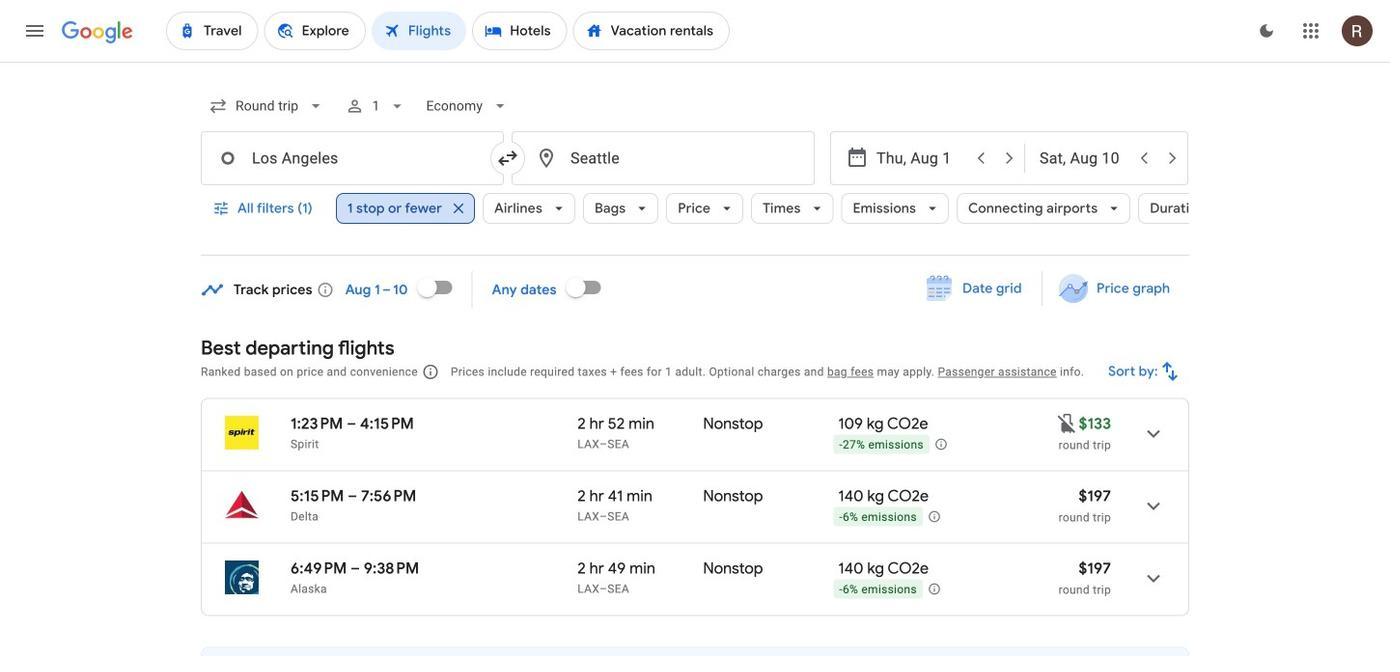 Task type: vqa. For each thing, say whether or not it's contained in the screenshot.
Carbon emissions estimate: 109 kilograms. -27% emissions. Learn more about this emissions estimate icon on the bottom right of the page
yes



Task type: locate. For each thing, give the bounding box(es) containing it.
0 vertical spatial carbon emissions estimate: 140 kilograms. -6% emissions. learn more about this emissions estimate image
[[928, 510, 942, 524]]

change appearance image
[[1244, 8, 1290, 54]]

197 US dollars text field
[[1079, 559, 1112, 579]]

nonstop flight. element for total duration 2 hr 41 min. element
[[703, 487, 763, 509]]

Departure time: 1:23 PM. text field
[[291, 414, 343, 434]]

0 vertical spatial nonstop flight. element
[[703, 415, 763, 437]]

None search field
[[201, 83, 1239, 256]]

main menu image
[[23, 19, 46, 42]]

find the best price region
[[201, 265, 1190, 322]]

total duration 2 hr 49 min. element
[[578, 560, 703, 582]]

Departure time: 5:15 PM. text field
[[291, 487, 344, 507]]

this price for this flight doesn't include overhead bin access. if you need a carry-on bag, use the bags filter to update prices. image
[[1056, 412, 1079, 435]]

2 vertical spatial nonstop flight. element
[[703, 560, 763, 582]]

Return text field
[[1040, 132, 1129, 184]]

total duration 2 hr 52 min. element
[[578, 415, 703, 437]]

197 US dollars text field
[[1079, 487, 1112, 507]]

1 vertical spatial nonstop flight. element
[[703, 487, 763, 509]]

carbon emissions estimate: 140 kilograms. -6% emissions. learn more about this emissions estimate image
[[928, 510, 942, 524], [928, 583, 942, 596]]

Arrival time: 4:15 PM. text field
[[360, 414, 414, 434]]

2 carbon emissions estimate: 140 kilograms. -6% emissions. learn more about this emissions estimate image from the top
[[928, 583, 942, 596]]

main content
[[201, 265, 1190, 657]]

133 US dollars text field
[[1079, 414, 1112, 434]]

Where to? text field
[[512, 131, 815, 185]]

learn more about ranking image
[[422, 364, 439, 381]]

2 nonstop flight. element from the top
[[703, 487, 763, 509]]

None field
[[201, 83, 333, 129], [419, 83, 518, 129], [201, 83, 333, 129], [419, 83, 518, 129]]

1 nonstop flight. element from the top
[[703, 415, 763, 437]]

1 vertical spatial carbon emissions estimate: 140 kilograms. -6% emissions. learn more about this emissions estimate image
[[928, 583, 942, 596]]

leaves los angeles international airport at 5:15 pm on thursday, august 1 and arrives at seattle–tacoma international airport at 7:56 pm on thursday, august 1. element
[[291, 487, 417, 507]]

1 carbon emissions estimate: 140 kilograms. -6% emissions. learn more about this emissions estimate image from the top
[[928, 510, 942, 524]]

3 nonstop flight. element from the top
[[703, 560, 763, 582]]

nonstop flight. element
[[703, 415, 763, 437], [703, 487, 763, 509], [703, 560, 763, 582]]

Arrival time: 9:38 PM. text field
[[364, 559, 419, 579]]



Task type: describe. For each thing, give the bounding box(es) containing it.
carbon emissions estimate: 109 kilograms. -27% emissions. learn more about this emissions estimate image
[[935, 438, 948, 452]]

nonstop flight. element for total duration 2 hr 52 min. element
[[703, 415, 763, 437]]

carbon emissions estimate: 140 kilograms. -6% emissions. learn more about this emissions estimate image for 197 us dollars text box
[[928, 510, 942, 524]]

leaves los angeles international airport at 6:49 pm on thursday, august 1 and arrives at seattle–tacoma international airport at 9:38 pm on thursday, august 1. element
[[291, 559, 419, 579]]

learn more about tracked prices image
[[317, 282, 334, 299]]

swap origin and destination. image
[[496, 147, 520, 170]]

Departure text field
[[877, 132, 966, 184]]

Departure time: 6:49 PM. text field
[[291, 559, 347, 579]]

nonstop flight. element for total duration 2 hr 49 min. element
[[703, 560, 763, 582]]

Arrival time: 7:56 PM. text field
[[361, 487, 417, 507]]

leaves los angeles international airport at 1:23 pm on thursday, august 1 and arrives at seattle–tacoma international airport at 4:15 pm on thursday, august 1. element
[[291, 414, 414, 434]]

carbon emissions estimate: 140 kilograms. -6% emissions. learn more about this emissions estimate image for 197 us dollars text field
[[928, 583, 942, 596]]

loading results progress bar
[[0, 62, 1391, 66]]

Where from? text field
[[201, 131, 504, 185]]

total duration 2 hr 41 min. element
[[578, 487, 703, 509]]



